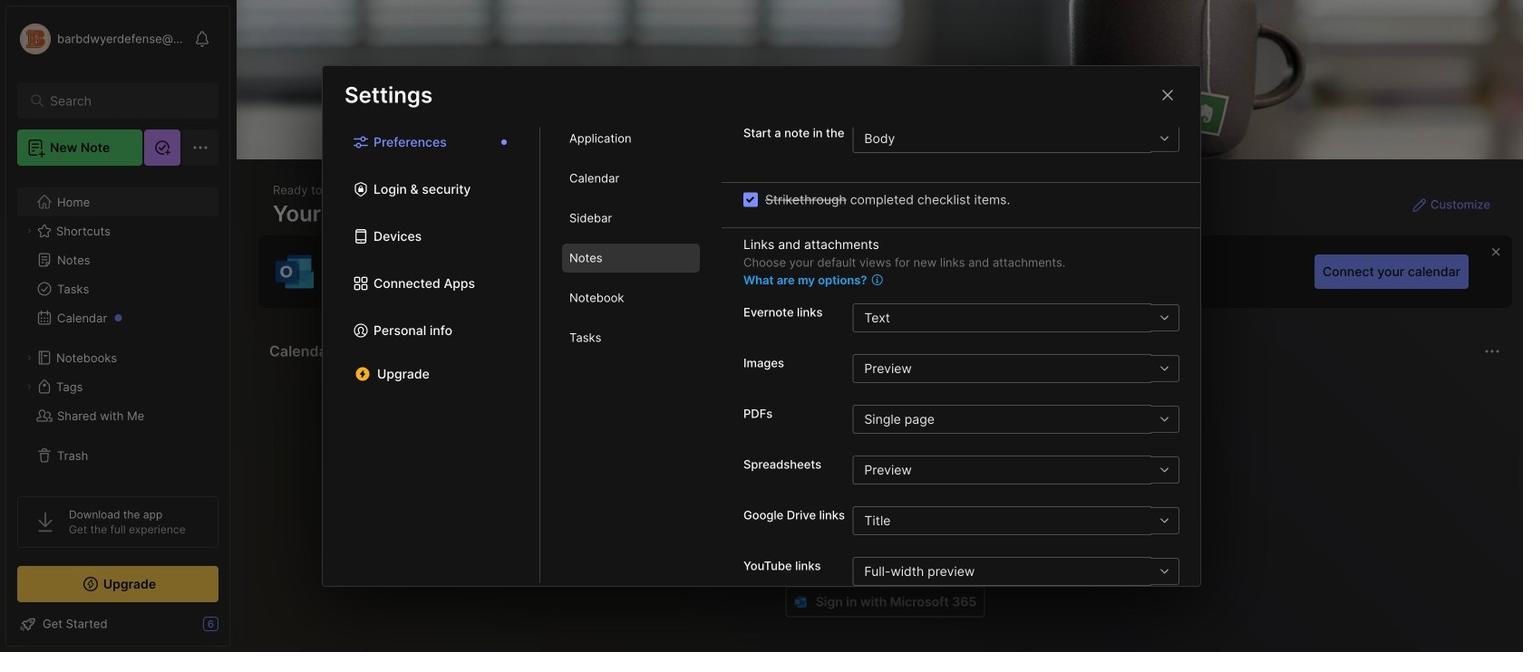 Task type: vqa. For each thing, say whether or not it's contained in the screenshot.
Note Editor text box
no



Task type: locate. For each thing, give the bounding box(es) containing it.
tab
[[562, 124, 700, 153], [562, 164, 700, 193], [562, 204, 700, 233], [562, 244, 700, 273], [562, 284, 700, 313], [562, 324, 700, 353]]

expand tags image
[[24, 382, 34, 393]]

none search field inside main element
[[50, 90, 194, 112]]

1 tab list from the left
[[323, 124, 540, 583]]

Choose default view option for Spreadsheets field
[[853, 456, 1180, 485]]

Select41 checkbox
[[743, 192, 758, 207]]

2 tab from the top
[[562, 164, 700, 193]]

None search field
[[50, 90, 194, 112]]

6 tab from the top
[[562, 324, 700, 353]]

2 tab list from the left
[[540, 124, 722, 583]]

5 tab from the top
[[562, 284, 700, 313]]

tree
[[6, 177, 229, 481]]

Choose default view option for PDFs field
[[853, 405, 1180, 434]]

expand notebooks image
[[24, 353, 34, 364]]

4 tab from the top
[[562, 244, 700, 273]]

1 tab from the top
[[562, 124, 700, 153]]

tab list
[[323, 124, 540, 583], [540, 124, 722, 583]]

Choose default view option for Google Drive links field
[[853, 507, 1180, 536]]



Task type: describe. For each thing, give the bounding box(es) containing it.
main element
[[0, 0, 236, 653]]

Choose default view option for Images field
[[853, 354, 1180, 383]]

Choose default view option for YouTube links field
[[853, 557, 1180, 586]]

3 tab from the top
[[562, 204, 700, 233]]

Start a new note in the body or title. field
[[853, 124, 1180, 153]]

close image
[[1157, 84, 1179, 106]]

Search text field
[[50, 92, 194, 110]]

tree inside main element
[[6, 177, 229, 481]]

Choose default view option for Evernote links field
[[853, 304, 1180, 333]]



